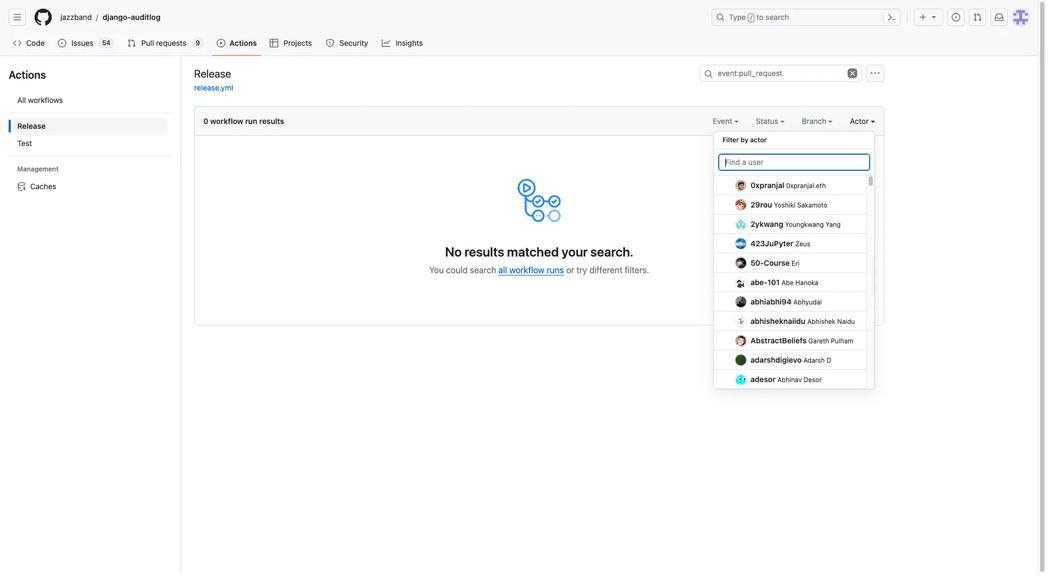 Task type: locate. For each thing, give the bounding box(es) containing it.
notifications image
[[995, 13, 1004, 22]]

1 horizontal spatial search
[[766, 12, 789, 22]]

your
[[562, 244, 588, 259]]

django-
[[103, 12, 131, 22]]

menu containing 0xpranjal
[[714, 127, 875, 399]]

search left all
[[470, 265, 496, 275]]

@abstractbeliefs image
[[736, 335, 746, 346]]

yoshiki
[[774, 201, 796, 209]]

actor
[[750, 136, 767, 144]]

Find a user text field
[[718, 154, 870, 171]]

show workflow options image
[[871, 69, 880, 78]]

@abhisheknaiidu image
[[736, 316, 746, 327]]

0 horizontal spatial results
[[259, 116, 284, 126]]

table image
[[270, 39, 279, 47]]

0 vertical spatial workflow
[[210, 116, 243, 126]]

9
[[196, 39, 200, 47]]

0xpranjal 0xpranjal.eth
[[751, 181, 826, 190]]

runs
[[547, 265, 564, 275]]

type
[[729, 12, 746, 22]]

adarsh
[[804, 356, 825, 365]]

event button
[[713, 115, 739, 127]]

youngkwang
[[785, 221, 824, 229]]

list
[[56, 9, 705, 26], [9, 87, 172, 200]]

actions
[[230, 38, 257, 47], [9, 68, 46, 81]]

results right run
[[259, 116, 284, 126]]

0 workflow run results
[[203, 116, 284, 126]]

abe-
[[751, 278, 768, 287]]

50-course eri
[[751, 258, 800, 267]]

insights
[[396, 38, 423, 47]]

actions up all
[[9, 68, 46, 81]]

no
[[445, 244, 462, 259]]

pull requests
[[141, 38, 186, 47]]

1 horizontal spatial /
[[749, 14, 753, 22]]

filter workflows element
[[13, 118, 168, 152]]

1 horizontal spatial release
[[194, 67, 231, 80]]

@0xpranjal image
[[736, 180, 746, 191]]

graph image
[[382, 39, 391, 47]]

eri
[[792, 259, 800, 267]]

play image
[[217, 39, 225, 47]]

hanoka
[[796, 279, 819, 287]]

list containing all workflows
[[9, 87, 172, 200]]

all workflows
[[17, 95, 63, 105]]

0 horizontal spatial /
[[96, 13, 98, 22]]

workflow
[[210, 116, 243, 126], [509, 265, 545, 275]]

0 horizontal spatial actions
[[9, 68, 46, 81]]

None search field
[[700, 65, 862, 82]]

filter
[[723, 136, 739, 144]]

all workflow runs link
[[499, 265, 564, 275]]

abhyudai
[[794, 298, 822, 306]]

yang
[[826, 221, 841, 229]]

clear filters image
[[848, 68, 858, 78]]

1 vertical spatial search
[[470, 265, 496, 275]]

/ left "to"
[[749, 14, 753, 22]]

0 vertical spatial search
[[766, 12, 789, 22]]

search right "to"
[[766, 12, 789, 22]]

d
[[827, 356, 831, 365]]

workflow right the 0
[[210, 116, 243, 126]]

menu
[[714, 127, 875, 399]]

search
[[766, 12, 789, 22], [470, 265, 496, 275]]

results up all
[[465, 244, 504, 259]]

/
[[96, 13, 98, 22], [749, 14, 753, 22]]

issue opened image
[[58, 39, 67, 47]]

/ left django-
[[96, 13, 98, 22]]

/ inside jazzband / django-auditlog
[[96, 13, 98, 22]]

adesor
[[751, 375, 776, 384]]

shield image
[[326, 39, 334, 47]]

abhiabhi94 abhyudai
[[751, 297, 822, 306]]

issue opened image
[[952, 13, 961, 22]]

auditlog
[[131, 12, 161, 22]]

/ inside type / to search
[[749, 14, 753, 22]]

homepage image
[[35, 9, 52, 26]]

0 vertical spatial list
[[56, 9, 705, 26]]

no results matched your search.
[[445, 244, 633, 259]]

git pull request image
[[973, 13, 982, 22]]

actions right play image
[[230, 38, 257, 47]]

triangle down image
[[930, 12, 938, 21]]

code image
[[13, 39, 22, 47]]

release up test
[[17, 121, 46, 131]]

branch
[[802, 116, 829, 126]]

abstractbeliefs gareth pulham
[[751, 336, 854, 345]]

1 vertical spatial actions
[[9, 68, 46, 81]]

1 vertical spatial list
[[9, 87, 172, 200]]

pulham
[[831, 337, 854, 345]]

release up release.yml link
[[194, 67, 231, 80]]

results
[[259, 116, 284, 126], [465, 244, 504, 259]]

search.
[[591, 244, 633, 259]]

status button
[[756, 115, 785, 127]]

type / to search
[[729, 12, 789, 22]]

release
[[194, 67, 231, 80], [17, 121, 46, 131]]

actor
[[850, 116, 871, 126]]

desor
[[804, 376, 822, 384]]

1 vertical spatial release
[[17, 121, 46, 131]]

insights link
[[378, 35, 428, 51]]

423jupyter zeus
[[751, 239, 810, 248]]

git pull request image
[[127, 39, 136, 47]]

1 vertical spatial workflow
[[509, 265, 545, 275]]

filters.
[[625, 265, 649, 275]]

workflow down the matched
[[509, 265, 545, 275]]

0 horizontal spatial search
[[470, 265, 496, 275]]

command palette image
[[888, 13, 896, 22]]

/ for type
[[749, 14, 753, 22]]

1 horizontal spatial workflow
[[509, 265, 545, 275]]

requests
[[156, 38, 186, 47]]

test link
[[13, 135, 168, 152]]

0 horizontal spatial workflow
[[210, 116, 243, 126]]

1 horizontal spatial actions
[[230, 38, 257, 47]]

list containing jazzband
[[56, 9, 705, 26]]

@abhiabhi94 image
[[736, 296, 746, 307]]

0
[[203, 116, 208, 126]]

1 vertical spatial results
[[465, 244, 504, 259]]

0 vertical spatial actions
[[230, 38, 257, 47]]

0 vertical spatial release
[[194, 67, 231, 80]]

actions link
[[212, 35, 261, 51]]

@29rou image
[[736, 199, 746, 210]]

0 horizontal spatial release
[[17, 121, 46, 131]]

gareth
[[809, 337, 829, 345]]



Task type: describe. For each thing, give the bounding box(es) containing it.
all workflows link
[[13, 92, 168, 109]]

423jupyter
[[751, 239, 794, 248]]

@adarshdigievo image
[[736, 355, 746, 365]]

django-auditlog link
[[98, 9, 165, 26]]

course
[[764, 258, 790, 267]]

projects link
[[266, 35, 317, 51]]

plus image
[[919, 13, 928, 22]]

@50 course image
[[736, 258, 746, 268]]

caches
[[30, 182, 56, 191]]

release.yml
[[194, 83, 233, 92]]

naidu
[[837, 318, 855, 326]]

actions inside 'link'
[[230, 38, 257, 47]]

issues
[[71, 38, 93, 47]]

or
[[566, 265, 574, 275]]

zeus
[[795, 240, 810, 248]]

security link
[[321, 35, 373, 51]]

abe
[[782, 279, 794, 287]]

sakamoto
[[797, 201, 828, 209]]

abhisheknaiidu abhishek naidu
[[751, 317, 855, 326]]

2ykwang
[[751, 220, 783, 229]]

release inside 'filter workflows' element
[[17, 121, 46, 131]]

abhinav
[[778, 376, 802, 384]]

different
[[590, 265, 623, 275]]

50-
[[751, 258, 764, 267]]

@abe 101 image
[[736, 277, 746, 288]]

all
[[499, 265, 507, 275]]

0xpranjal
[[751, 181, 785, 190]]

github actions image
[[518, 179, 561, 222]]

/ for jazzband
[[96, 13, 98, 22]]

you could search all workflow runs or try different filters.
[[429, 265, 649, 275]]

search image
[[704, 70, 713, 78]]

abstractbeliefs
[[751, 336, 807, 345]]

29rou yoshiki sakamoto
[[751, 200, 828, 209]]

abhiabhi94
[[751, 297, 792, 306]]

security
[[339, 38, 368, 47]]

all
[[17, 95, 26, 105]]

0xpranjal.eth
[[786, 182, 826, 190]]

pull
[[141, 38, 154, 47]]

could
[[446, 265, 468, 275]]

adarshdigievo adarsh d
[[751, 355, 831, 365]]

@2ykwang image
[[736, 219, 746, 229]]

release.yml link
[[194, 83, 233, 92]]

jazzband
[[60, 12, 92, 22]]

test
[[17, 139, 32, 148]]

abhisheknaiidu
[[751, 317, 806, 326]]

caches link
[[13, 178, 168, 195]]

adarshdigievo
[[751, 355, 802, 365]]

code
[[26, 38, 45, 47]]

0 vertical spatial results
[[259, 116, 284, 126]]

abhishek
[[807, 318, 836, 326]]

2ykwang youngkwang yang
[[751, 220, 841, 229]]

@423jupyter image
[[736, 238, 746, 249]]

you
[[429, 265, 444, 275]]

adesor abhinav desor
[[751, 375, 822, 384]]

abe-101 abe hanoka
[[751, 278, 819, 287]]

event
[[713, 116, 734, 126]]

@adesor image
[[736, 374, 746, 385]]

jazzband / django-auditlog
[[60, 12, 161, 22]]

workflows
[[28, 95, 63, 105]]

projects
[[284, 38, 312, 47]]

try
[[577, 265, 587, 275]]

101
[[768, 278, 780, 287]]

by
[[741, 136, 749, 144]]

jazzband link
[[56, 9, 96, 26]]

actor button
[[850, 115, 875, 127]]

run
[[245, 116, 257, 126]]

status
[[756, 116, 780, 126]]

1 horizontal spatial results
[[465, 244, 504, 259]]

code link
[[9, 35, 49, 51]]

to
[[757, 12, 764, 22]]

29rou
[[751, 200, 772, 209]]

filter by actor
[[723, 136, 767, 144]]

management
[[17, 165, 59, 173]]

matched
[[507, 244, 559, 259]]

54
[[102, 39, 111, 47]]



Task type: vqa. For each thing, say whether or not it's contained in the screenshot.
Branch at the right of the page
yes



